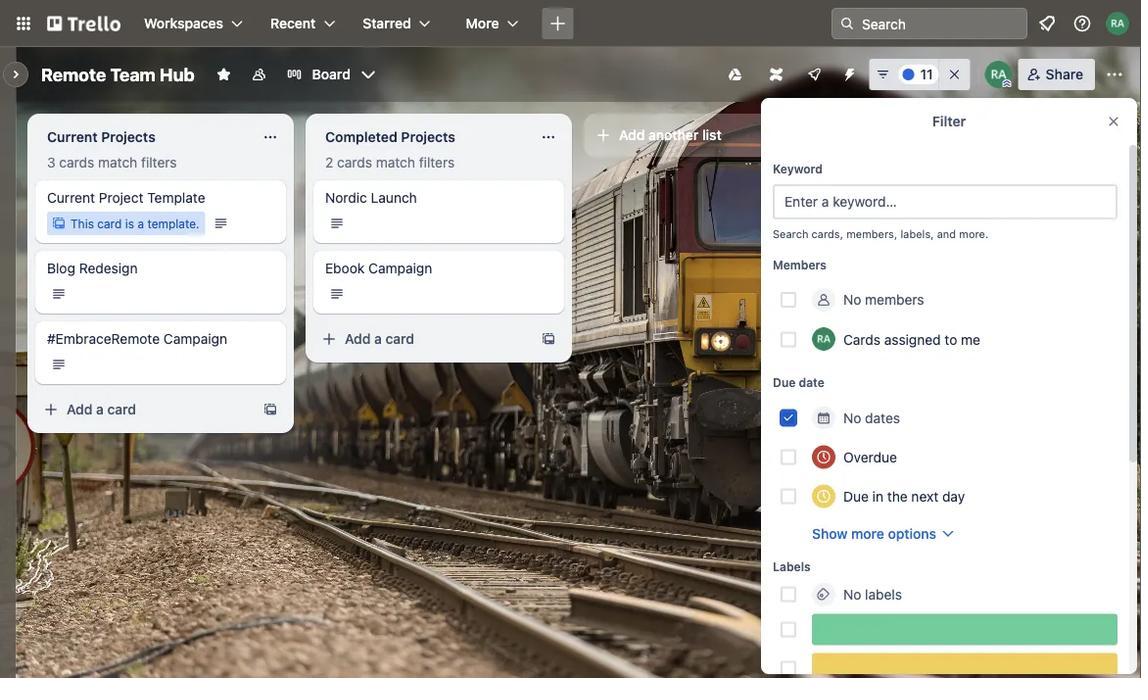 Task type: vqa. For each thing, say whether or not it's contained in the screenshot.
No dates
yes



Task type: locate. For each thing, give the bounding box(es) containing it.
overdue
[[844, 449, 898, 465]]

#embraceremote
[[47, 331, 160, 347]]

and
[[938, 228, 957, 241]]

1 vertical spatial no
[[844, 410, 862, 426]]

0 horizontal spatial cards
[[59, 154, 94, 171]]

1 horizontal spatial add
[[345, 331, 371, 347]]

campaign right the ebook
[[369, 260, 432, 276]]

add a card down ebook campaign
[[345, 331, 415, 347]]

no for no members
[[844, 292, 862, 308]]

1 horizontal spatial cards
[[337, 154, 372, 171]]

add a card button down ebook campaign link
[[314, 323, 533, 355]]

day
[[943, 488, 965, 504]]

filters down the completed projects text box
[[419, 154, 455, 171]]

workspaces
[[144, 15, 223, 31]]

team
[[110, 64, 156, 85]]

labels,
[[901, 228, 934, 241]]

0 horizontal spatial add a card
[[67, 401, 136, 417]]

0 horizontal spatial filters
[[141, 154, 177, 171]]

current project template link
[[47, 188, 274, 208]]

1 filters from the left
[[141, 154, 177, 171]]

ruby anderson (rubyanderson7) image left the cards
[[812, 327, 836, 351]]

no for no dates
[[844, 410, 862, 426]]

ebook campaign
[[325, 260, 432, 276]]

no members
[[844, 292, 925, 308]]

0 horizontal spatial add
[[67, 401, 93, 417]]

filters down 'current projects' text box
[[141, 154, 177, 171]]

campaign down blog redesign link
[[164, 331, 227, 347]]

no left dates
[[844, 410, 862, 426]]

2 vertical spatial add
[[67, 401, 93, 417]]

0 horizontal spatial ruby anderson (rubyanderson7) image
[[812, 327, 836, 351]]

template
[[147, 190, 205, 206]]

blog
[[47, 260, 75, 276]]

2 no from the top
[[844, 410, 862, 426]]

current up this on the top left
[[47, 190, 95, 206]]

current for current project template
[[47, 190, 95, 206]]

1 horizontal spatial campaign
[[369, 260, 432, 276]]

0 vertical spatial current
[[47, 129, 98, 145]]

1 horizontal spatial add a card button
[[314, 323, 533, 355]]

projects inside text box
[[401, 129, 456, 145]]

redesign
[[79, 260, 138, 276]]

match down completed projects
[[376, 154, 415, 171]]

create from template… image
[[541, 331, 557, 347]]

0 vertical spatial due
[[773, 376, 796, 390]]

to
[[945, 331, 958, 347]]

campaign for ebook campaign
[[369, 260, 432, 276]]

11 button
[[870, 59, 940, 90]]

more
[[852, 525, 885, 541]]

assigned
[[885, 331, 941, 347]]

search
[[773, 228, 809, 241]]

Enter a keyword… text field
[[773, 184, 1118, 220]]

2 projects from the left
[[401, 129, 456, 145]]

date
[[799, 376, 825, 390]]

Search field
[[856, 9, 1027, 38]]

2 current from the top
[[47, 190, 95, 206]]

a for nordic launch
[[374, 331, 382, 347]]

due left date
[[773, 376, 796, 390]]

list
[[703, 127, 722, 143]]

#embraceremote campaign link
[[47, 329, 274, 349]]

0 vertical spatial add
[[619, 127, 645, 143]]

add inside add another list button
[[619, 127, 645, 143]]

add down the ebook
[[345, 331, 371, 347]]

0 horizontal spatial campaign
[[164, 331, 227, 347]]

add another list
[[619, 127, 722, 143]]

1 horizontal spatial filters
[[419, 154, 455, 171]]

0 vertical spatial a
[[138, 217, 144, 230]]

1 horizontal spatial projects
[[401, 129, 456, 145]]

current inside text box
[[47, 129, 98, 145]]

campaign
[[369, 260, 432, 276], [164, 331, 227, 347]]

add a card down "#embraceremote"
[[67, 401, 136, 417]]

cards right the 3
[[59, 154, 94, 171]]

add a card
[[345, 331, 415, 347], [67, 401, 136, 417]]

me
[[962, 331, 981, 347]]

2 match from the left
[[376, 154, 415, 171]]

1 match from the left
[[98, 154, 137, 171]]

color: green, title: none element
[[812, 614, 1118, 645]]

add another list button
[[584, 114, 851, 157]]

board
[[312, 66, 351, 82]]

card left the is
[[97, 217, 122, 230]]

1 vertical spatial card
[[386, 331, 415, 347]]

2 vertical spatial no
[[844, 586, 862, 602]]

projects for completed projects
[[401, 129, 456, 145]]

0 vertical spatial add a card
[[345, 331, 415, 347]]

a
[[138, 217, 144, 230], [374, 331, 382, 347], [96, 401, 104, 417]]

due left in
[[844, 488, 869, 504]]

1 vertical spatial campaign
[[164, 331, 227, 347]]

cards
[[844, 331, 881, 347]]

Current Projects text field
[[35, 122, 251, 153]]

add left another
[[619, 127, 645, 143]]

add a card button for redesign
[[35, 394, 255, 425]]

1 horizontal spatial add a card
[[345, 331, 415, 347]]

1 vertical spatial add a card
[[67, 401, 136, 417]]

0 vertical spatial ruby anderson (rubyanderson7) image
[[986, 61, 1013, 88]]

show menu image
[[1105, 65, 1125, 84]]

1 vertical spatial add a card button
[[35, 394, 255, 425]]

projects for current projects
[[101, 129, 156, 145]]

card
[[97, 217, 122, 230], [386, 331, 415, 347], [107, 401, 136, 417]]

color: yellow, title: none element
[[812, 653, 1118, 678]]

card down #embraceremote campaign at the left
[[107, 401, 136, 417]]

2 horizontal spatial add
[[619, 127, 645, 143]]

current
[[47, 129, 98, 145], [47, 190, 95, 206]]

projects up "2 cards match filters"
[[401, 129, 456, 145]]

completed projects
[[325, 129, 456, 145]]

0 vertical spatial add a card button
[[314, 323, 533, 355]]

2
[[325, 154, 334, 171]]

a down "#embraceremote"
[[96, 401, 104, 417]]

0 notifications image
[[1036, 12, 1059, 35]]

no up the cards
[[844, 292, 862, 308]]

workspaces button
[[132, 8, 255, 39]]

workspace visible image
[[252, 67, 267, 82]]

match down current projects
[[98, 154, 137, 171]]

this member is an admin of this board. image
[[1003, 79, 1012, 88]]

current up the 3
[[47, 129, 98, 145]]

no left labels
[[844, 586, 862, 602]]

1 vertical spatial add
[[345, 331, 371, 347]]

star or unstar board image
[[216, 67, 232, 82]]

3 no from the top
[[844, 586, 862, 602]]

due
[[773, 376, 796, 390], [844, 488, 869, 504]]

2 vertical spatial card
[[107, 401, 136, 417]]

create from template… image
[[263, 402, 278, 417]]

members,
[[847, 228, 898, 241]]

1 vertical spatial a
[[374, 331, 382, 347]]

2 horizontal spatial a
[[374, 331, 382, 347]]

add a card button
[[314, 323, 533, 355], [35, 394, 255, 425]]

cards for 3
[[59, 154, 94, 171]]

1 horizontal spatial due
[[844, 488, 869, 504]]

1 no from the top
[[844, 292, 862, 308]]

1 vertical spatial current
[[47, 190, 95, 206]]

show
[[812, 525, 848, 541]]

3
[[47, 154, 56, 171]]

card for nordic launch
[[386, 331, 415, 347]]

no
[[844, 292, 862, 308], [844, 410, 862, 426], [844, 586, 862, 602]]

filters for 2 cards match filters
[[419, 154, 455, 171]]

google drive icon image
[[729, 68, 742, 81]]

ruby anderson (rubyanderson7) image left share button
[[986, 61, 1013, 88]]

match for current
[[98, 154, 137, 171]]

1 horizontal spatial match
[[376, 154, 415, 171]]

a right the is
[[138, 217, 144, 230]]

1 horizontal spatial a
[[138, 217, 144, 230]]

projects
[[101, 129, 156, 145], [401, 129, 456, 145]]

1 vertical spatial ruby anderson (rubyanderson7) image
[[812, 327, 836, 351]]

dates
[[866, 410, 901, 426]]

remote team hub
[[41, 64, 195, 85]]

share button
[[1019, 59, 1096, 90]]

1 projects from the left
[[101, 129, 156, 145]]

1 current from the top
[[47, 129, 98, 145]]

add a card button down #embraceremote campaign at the left
[[35, 394, 255, 425]]

add for nordic launch
[[345, 331, 371, 347]]

open information menu image
[[1073, 14, 1093, 33]]

power ups image
[[807, 67, 823, 82]]

add down "#embraceremote"
[[67, 401, 93, 417]]

ruby anderson (rubyanderson7) image
[[986, 61, 1013, 88], [812, 327, 836, 351]]

projects up 3 cards match filters
[[101, 129, 156, 145]]

3 cards match filters
[[47, 154, 177, 171]]

a down ebook campaign
[[374, 331, 382, 347]]

0 horizontal spatial match
[[98, 154, 137, 171]]

card down ebook campaign
[[386, 331, 415, 347]]

0 horizontal spatial projects
[[101, 129, 156, 145]]

2 vertical spatial a
[[96, 401, 104, 417]]

filters
[[141, 154, 177, 171], [419, 154, 455, 171]]

match
[[98, 154, 137, 171], [376, 154, 415, 171]]

1 cards from the left
[[59, 154, 94, 171]]

2 filters from the left
[[419, 154, 455, 171]]

add
[[619, 127, 645, 143], [345, 331, 371, 347], [67, 401, 93, 417]]

project
[[99, 190, 144, 206]]

0 vertical spatial campaign
[[369, 260, 432, 276]]

Completed Projects text field
[[314, 122, 529, 153]]

cards
[[59, 154, 94, 171], [337, 154, 372, 171]]

0 horizontal spatial due
[[773, 376, 796, 390]]

1 vertical spatial due
[[844, 488, 869, 504]]

2 cards from the left
[[337, 154, 372, 171]]

cards right 2
[[337, 154, 372, 171]]

projects inside text box
[[101, 129, 156, 145]]

in
[[873, 488, 884, 504]]

0 horizontal spatial a
[[96, 401, 104, 417]]

0 vertical spatial no
[[844, 292, 862, 308]]

0 horizontal spatial add a card button
[[35, 394, 255, 425]]



Task type: describe. For each thing, give the bounding box(es) containing it.
2 cards match filters
[[325, 154, 455, 171]]

add a card for campaign
[[345, 331, 415, 347]]

next
[[912, 488, 939, 504]]

filter
[[933, 113, 966, 129]]

create board or workspace image
[[548, 14, 568, 33]]

nordic launch
[[325, 190, 417, 206]]

labels
[[773, 560, 811, 574]]

ebook
[[325, 260, 365, 276]]

add a card button for campaign
[[314, 323, 533, 355]]

filters for 3 cards match filters
[[141, 154, 177, 171]]

more.
[[960, 228, 989, 241]]

keyword
[[773, 162, 823, 175]]

nordic launch link
[[325, 188, 553, 208]]

due for due in the next day
[[844, 488, 869, 504]]

members
[[866, 292, 925, 308]]

1 horizontal spatial ruby anderson (rubyanderson7) image
[[986, 61, 1013, 88]]

ruby anderson (rubyanderson7) image
[[1106, 12, 1130, 35]]

show more options
[[812, 525, 937, 541]]

#embraceremote campaign
[[47, 331, 227, 347]]

more
[[466, 15, 499, 31]]

Board name text field
[[31, 59, 205, 90]]

back to home image
[[47, 8, 121, 39]]

no labels
[[844, 586, 903, 602]]

card for current project template
[[107, 401, 136, 417]]

starred
[[363, 15, 411, 31]]

no dates
[[844, 410, 901, 426]]

cards for 2
[[337, 154, 372, 171]]

cards,
[[812, 228, 844, 241]]

ebook campaign link
[[325, 259, 553, 278]]

hub
[[160, 64, 195, 85]]

template.
[[147, 217, 200, 230]]

current project template
[[47, 190, 205, 206]]

starred button
[[351, 8, 443, 39]]

board button
[[279, 59, 384, 90]]

search image
[[840, 16, 856, 31]]

this card is a template.
[[71, 217, 200, 230]]

show more options button
[[812, 524, 957, 543]]

match for completed
[[376, 154, 415, 171]]

a for current project template
[[96, 401, 104, 417]]

recent button
[[259, 8, 347, 39]]

due in the next day
[[844, 488, 965, 504]]

launch
[[371, 190, 417, 206]]

labels
[[866, 586, 903, 602]]

primary element
[[0, 0, 1142, 47]]

campaign for #embraceremote campaign
[[164, 331, 227, 347]]

the
[[888, 488, 908, 504]]

add for current project template
[[67, 401, 93, 417]]

blog redesign link
[[47, 259, 274, 278]]

blog redesign
[[47, 260, 138, 276]]

search cards, members, labels, and more.
[[773, 228, 989, 241]]

this
[[71, 217, 94, 230]]

automation image
[[835, 59, 862, 86]]

remote
[[41, 64, 106, 85]]

due date
[[773, 376, 825, 390]]

another
[[649, 127, 699, 143]]

more button
[[454, 8, 531, 39]]

nordic
[[325, 190, 367, 206]]

is
[[125, 217, 134, 230]]

options
[[888, 525, 937, 541]]

share
[[1046, 66, 1084, 82]]

confluence icon image
[[770, 68, 784, 81]]

recent
[[271, 15, 316, 31]]

add a card for redesign
[[67, 401, 136, 417]]

no for no labels
[[844, 586, 862, 602]]

members
[[773, 258, 827, 271]]

current for current projects
[[47, 129, 98, 145]]

completed
[[325, 129, 398, 145]]

cards assigned to me
[[844, 331, 981, 347]]

11
[[921, 66, 934, 82]]

due for due date
[[773, 376, 796, 390]]

0 vertical spatial card
[[97, 217, 122, 230]]

close popover image
[[1106, 114, 1122, 129]]

current projects
[[47, 129, 156, 145]]



